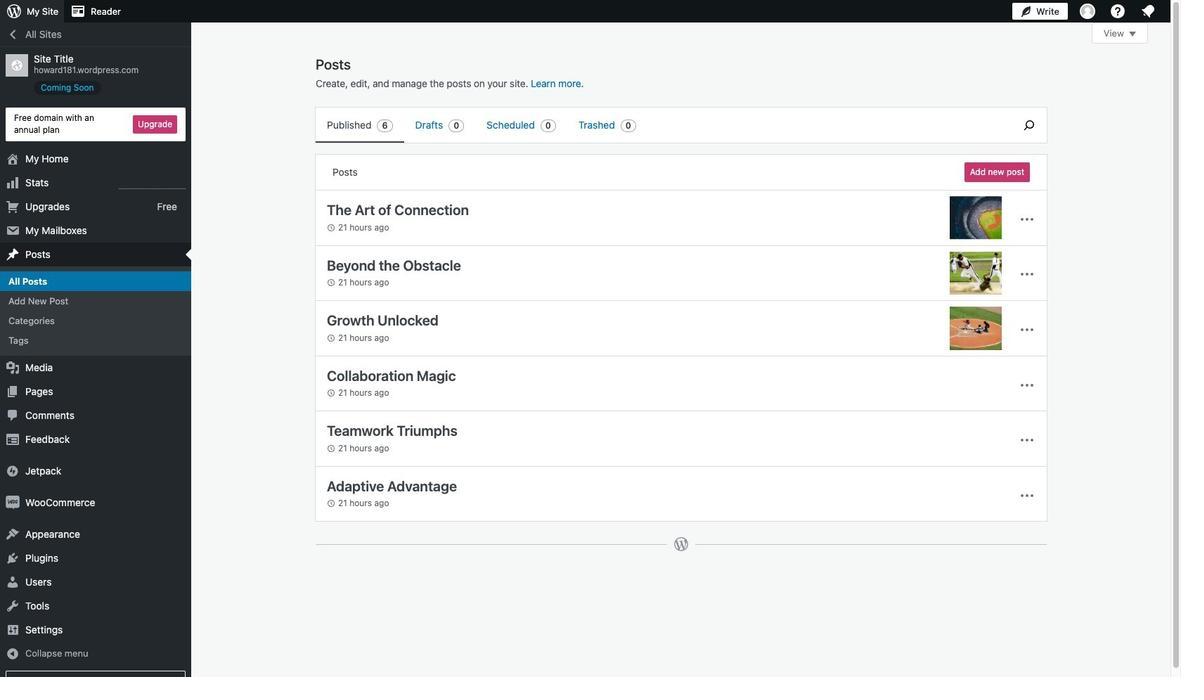 Task type: locate. For each thing, give the bounding box(es) containing it.
1 vertical spatial toggle menu image
[[1019, 321, 1036, 338]]

highest hourly views 0 image
[[119, 180, 186, 189]]

manage your notifications image
[[1140, 3, 1156, 20]]

closed image
[[1129, 32, 1136, 37]]

4 toggle menu image from the top
[[1019, 487, 1036, 504]]

img image
[[6, 464, 20, 478], [6, 496, 20, 510]]

0 vertical spatial img image
[[6, 464, 20, 478]]

menu
[[316, 108, 1005, 143]]

toggle menu image
[[1019, 211, 1036, 228], [1019, 321, 1036, 338]]

main content
[[315, 22, 1148, 566]]

None search field
[[1012, 108, 1047, 143]]

1 img image from the top
[[6, 464, 20, 478]]

toggle menu image
[[1019, 266, 1036, 283], [1019, 376, 1036, 393], [1019, 432, 1036, 449], [1019, 487, 1036, 504]]

0 vertical spatial toggle menu image
[[1019, 211, 1036, 228]]

1 vertical spatial img image
[[6, 496, 20, 510]]

help image
[[1109, 3, 1126, 20]]



Task type: describe. For each thing, give the bounding box(es) containing it.
open search image
[[1012, 117, 1047, 134]]

2 img image from the top
[[6, 496, 20, 510]]

2 toggle menu image from the top
[[1019, 321, 1036, 338]]

2 toggle menu image from the top
[[1019, 376, 1036, 393]]

3 toggle menu image from the top
[[1019, 432, 1036, 449]]

1 toggle menu image from the top
[[1019, 211, 1036, 228]]

1 toggle menu image from the top
[[1019, 266, 1036, 283]]

my profile image
[[1080, 4, 1095, 19]]



Task type: vqa. For each thing, say whether or not it's contained in the screenshot.
bottom img
yes



